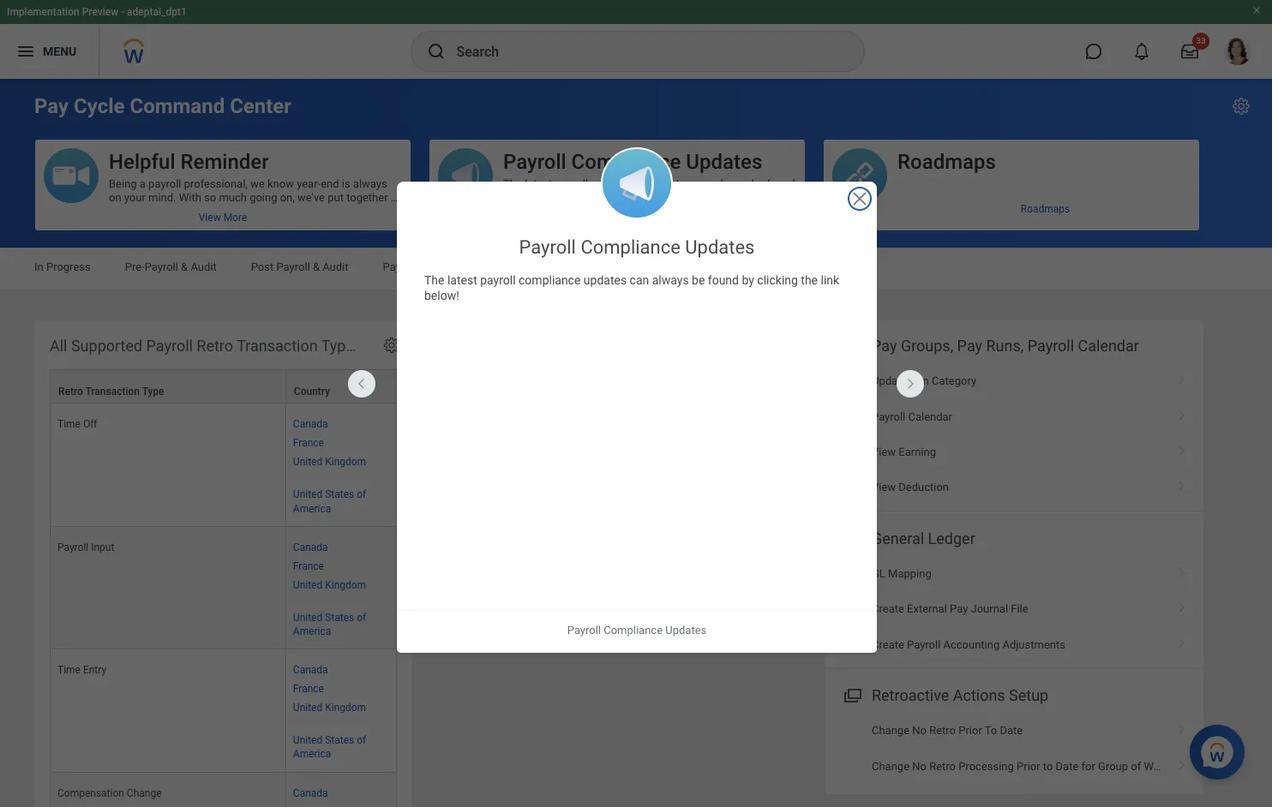 Task type: locate. For each thing, give the bounding box(es) containing it.
1 row from the top
[[50, 370, 397, 404]]

united kingdom link
[[293, 453, 366, 468], [293, 576, 366, 591], [293, 699, 366, 714]]

3 united states of america link from the top
[[293, 732, 366, 761]]

no down 'change no retro prior to date'
[[913, 760, 927, 773]]

below! down pay compliance updates
[[424, 289, 459, 303]]

united states of america link for entry
[[293, 732, 366, 761]]

list containing change no retro prior to date
[[825, 714, 1204, 785]]

1 canada link from the top
[[293, 415, 328, 431]]

0 vertical spatial united states of america
[[293, 489, 366, 515]]

retro down 'retroactive actions setup'
[[930, 725, 956, 738]]

1 horizontal spatial the
[[503, 178, 522, 190]]

found inside main content
[[767, 178, 796, 190]]

0 horizontal spatial audit
[[191, 261, 217, 274]]

audit down concepts
[[323, 261, 349, 274]]

& right administration
[[618, 261, 625, 274]]

to down together
[[381, 205, 391, 218]]

1 horizontal spatial your
[[159, 219, 181, 231]]

1 united states of america link from the top
[[293, 486, 366, 515]]

1 united kingdom from the top
[[293, 456, 366, 468]]

2 horizontal spatial to
[[1043, 760, 1053, 773]]

2 united kingdom from the top
[[293, 579, 366, 591]]

audit down stress
[[191, 261, 217, 274]]

3 items selected list from the top
[[293, 661, 389, 762]]

2 view from the top
[[872, 481, 896, 494]]

0 horizontal spatial latest
[[448, 273, 477, 287]]

pay compliance updates
[[383, 261, 507, 274]]

updates
[[651, 178, 691, 190], [584, 273, 627, 287]]

center
[[230, 94, 292, 118]]

view deduction
[[872, 481, 949, 494]]

pre-
[[125, 261, 145, 274]]

1 horizontal spatial updates
[[651, 178, 691, 190]]

1 vertical spatial france
[[293, 561, 324, 573]]

0 horizontal spatial the
[[424, 273, 445, 287]]

1 vertical spatial can
[[630, 273, 649, 287]]

2 time from the top
[[57, 665, 81, 677]]

change down retroactive
[[872, 725, 910, 738]]

pay left journal
[[950, 603, 968, 616]]

1 & from the left
[[181, 261, 188, 274]]

items selected list for time off
[[293, 415, 389, 516]]

list containing gl mapping
[[825, 556, 1204, 663]]

0 horizontal spatial roadmaps
[[898, 150, 996, 174]]

know
[[268, 178, 294, 190]]

create payroll accounting adjustments
[[872, 639, 1066, 651]]

below! up administration & setup
[[597, 191, 629, 204]]

2 horizontal spatial payroll
[[555, 178, 588, 190]]

1 vertical spatial transaction
[[85, 386, 140, 398]]

compliance
[[591, 178, 649, 190], [519, 273, 581, 287]]

main content
[[0, 79, 1273, 808]]

payroll inside row
[[57, 542, 89, 554]]

in progress
[[34, 261, 91, 274]]

4 united from the top
[[293, 612, 323, 624]]

calendar
[[1078, 337, 1140, 355], [908, 410, 953, 423]]

united kingdom link for off
[[293, 453, 366, 468]]

& right post
[[313, 261, 320, 274]]

0 vertical spatial payroll compliance updates link
[[430, 205, 805, 231]]

3 canada link from the top
[[293, 661, 328, 677]]

can inside main content
[[694, 178, 712, 190]]

always inside being a payroll professional, we know year-end is always on your mind. with so much going on, we've put together a quick video to remind you of some important concepts to help keep your stress down!
[[353, 178, 387, 190]]

1 united states of america from the top
[[293, 489, 366, 515]]

payroll up administration
[[555, 178, 588, 190]]

workers
[[1144, 760, 1185, 773]]

0 horizontal spatial found
[[708, 273, 739, 287]]

0 vertical spatial united kingdom link
[[293, 453, 366, 468]]

time for time entry
[[57, 665, 81, 677]]

important
[[282, 205, 330, 218]]

0 vertical spatial the latest payroll compliance updates can always be found by clicking the link below!
[[503, 178, 796, 204]]

1 america from the top
[[293, 503, 331, 515]]

2 france link from the top
[[293, 557, 324, 573]]

0 horizontal spatial clicking
[[518, 191, 555, 204]]

change down 'change no retro prior to date'
[[872, 760, 910, 773]]

2 france from the top
[[293, 561, 324, 573]]

united kingdom link for entry
[[293, 699, 366, 714]]

date right to
[[1000, 725, 1023, 738]]

create up retroactive
[[872, 639, 905, 651]]

3 & from the left
[[618, 261, 625, 274]]

main content containing pay cycle command center
[[0, 79, 1273, 808]]

all
[[50, 337, 67, 355]]

0 vertical spatial create
[[872, 603, 905, 616]]

close environment banner image
[[1252, 5, 1262, 15]]

3 united kingdom from the top
[[293, 702, 366, 714]]

of
[[238, 205, 248, 218], [357, 489, 366, 501], [357, 612, 366, 624], [357, 735, 366, 747], [1131, 760, 1142, 773]]

3 france from the top
[[293, 684, 324, 696]]

1 vertical spatial chevron right image
[[1171, 562, 1194, 579]]

1 vertical spatial found
[[708, 273, 739, 287]]

united states of america for time off
[[293, 489, 366, 515]]

on
[[109, 191, 121, 204]]

3 canada from the top
[[293, 665, 328, 677]]

with
[[179, 191, 201, 204]]

previous announcement image
[[348, 370, 376, 396]]

roadmaps button
[[824, 140, 1200, 205]]

0 vertical spatial latest
[[525, 178, 553, 190]]

0 vertical spatial date
[[1000, 725, 1023, 738]]

notifications large image
[[1134, 43, 1151, 60]]

configure this page image
[[1231, 96, 1252, 117]]

2 vertical spatial united kingdom link
[[293, 699, 366, 714]]

chevron right image inside gl mapping link
[[1171, 562, 1194, 579]]

processing
[[959, 760, 1014, 773]]

2 vertical spatial france
[[293, 684, 324, 696]]

1 vertical spatial america
[[293, 626, 331, 638]]

latest inside main content
[[525, 178, 553, 190]]

0 vertical spatial can
[[694, 178, 712, 190]]

0 vertical spatial france
[[293, 437, 324, 449]]

to down mind.
[[168, 205, 178, 218]]

3 united kingdom link from the top
[[293, 699, 366, 714]]

chevron right image inside create external pay journal file link
[[1171, 597, 1194, 614]]

0 vertical spatial kingdom
[[325, 456, 366, 468]]

4 canada link from the top
[[293, 784, 328, 800]]

entry
[[83, 665, 106, 677]]

kingdom for entry
[[325, 702, 366, 714]]

0 vertical spatial united states of america link
[[293, 486, 366, 515]]

cycle
[[74, 94, 125, 118]]

4 row from the top
[[50, 650, 397, 773]]

1 france from the top
[[293, 437, 324, 449]]

0 vertical spatial time
[[57, 419, 81, 431]]

1 vertical spatial the
[[801, 273, 818, 287]]

1 canada from the top
[[293, 419, 328, 431]]

america for entry
[[293, 749, 331, 761]]

2 chevron right image from the top
[[1171, 562, 1194, 579]]

view
[[872, 446, 896, 459], [872, 481, 896, 494]]

2 row from the top
[[50, 404, 397, 527]]

journal
[[971, 603, 1008, 616]]

compensation
[[57, 788, 124, 800]]

found
[[767, 178, 796, 190], [708, 273, 739, 287]]

1 horizontal spatial by
[[742, 273, 754, 287]]

0 vertical spatial transaction
[[237, 337, 318, 355]]

0 vertical spatial link
[[577, 191, 594, 204]]

0 vertical spatial by
[[503, 191, 515, 204]]

5 row from the top
[[50, 773, 397, 808]]

0 horizontal spatial transaction
[[85, 386, 140, 398]]

the inside main content
[[558, 191, 574, 204]]

1 create from the top
[[872, 603, 905, 616]]

1 vertical spatial united states of america link
[[293, 609, 366, 638]]

chevron right image
[[1171, 404, 1194, 421], [1171, 440, 1194, 457], [1171, 475, 1194, 492], [1171, 597, 1194, 614], [1171, 633, 1194, 650], [1171, 719, 1194, 736], [1171, 754, 1194, 771]]

united
[[293, 456, 323, 468], [293, 489, 323, 501], [293, 579, 323, 591], [293, 612, 323, 624], [293, 702, 323, 714], [293, 735, 323, 747]]

1 vertical spatial calendar
[[908, 410, 953, 423]]

1 view from the top
[[872, 446, 896, 459]]

0 vertical spatial clicking
[[518, 191, 555, 204]]

keep
[[133, 219, 156, 231]]

retro inside popup button
[[58, 386, 83, 398]]

pay up update
[[872, 337, 897, 355]]

to
[[168, 205, 178, 218], [381, 205, 391, 218], [1043, 760, 1053, 773]]

payroll
[[148, 178, 181, 190], [555, 178, 588, 190], [480, 273, 516, 287]]

0 vertical spatial roadmaps
[[898, 150, 996, 174]]

can
[[694, 178, 712, 190], [630, 273, 649, 287]]

being
[[109, 178, 137, 190]]

change inside change no retro processing prior to date for group of workers link
[[872, 760, 910, 773]]

3 chevron right image from the top
[[1171, 475, 1194, 492]]

1 horizontal spatial calendar
[[1078, 337, 1140, 355]]

no down retroactive
[[913, 725, 927, 738]]

1 united kingdom link from the top
[[293, 453, 366, 468]]

canada for time entry
[[293, 665, 328, 677]]

next announcement image
[[897, 370, 924, 396]]

1 horizontal spatial always
[[652, 273, 689, 287]]

date left for
[[1056, 760, 1079, 773]]

no for prior
[[913, 725, 927, 738]]

all supported payroll retro transaction types* element
[[34, 321, 412, 808]]

of for off
[[357, 489, 366, 501]]

payroll calendar link
[[825, 399, 1204, 435]]

2 canada from the top
[[293, 542, 328, 554]]

france for input
[[293, 561, 324, 573]]

0 vertical spatial united kingdom
[[293, 456, 366, 468]]

3 united states of america from the top
[[293, 735, 366, 761]]

0 horizontal spatial setup
[[627, 261, 656, 274]]

some
[[251, 205, 279, 218]]

3 row from the top
[[50, 527, 397, 650]]

row
[[50, 370, 397, 404], [50, 404, 397, 527], [50, 527, 397, 650], [50, 650, 397, 773], [50, 773, 397, 808]]

clicking inside main content
[[518, 191, 555, 204]]

always
[[353, 178, 387, 190], [715, 178, 749, 190], [652, 273, 689, 287]]

1 vertical spatial united kingdom link
[[293, 576, 366, 591]]

2 states from the top
[[325, 612, 354, 624]]

change for change no retro processing prior to date for group of workers
[[872, 760, 910, 773]]

change right compensation
[[127, 788, 162, 800]]

setup right administration
[[627, 261, 656, 274]]

pay left cycle at the left top
[[34, 94, 69, 118]]

0 horizontal spatial updates
[[584, 273, 627, 287]]

by
[[503, 191, 515, 204], [742, 273, 754, 287]]

2 list from the top
[[825, 556, 1204, 663]]

view left "earning" at the right of the page
[[872, 446, 896, 459]]

united kingdom for time off
[[293, 456, 366, 468]]

retro down 'change no retro prior to date'
[[930, 760, 956, 773]]

we
[[250, 178, 265, 190]]

france link for time off
[[293, 434, 324, 449]]

to left for
[[1043, 760, 1053, 773]]

0 vertical spatial view
[[872, 446, 896, 459]]

pay inside tab list
[[383, 261, 401, 274]]

1 vertical spatial link
[[821, 273, 840, 287]]

0 horizontal spatial always
[[353, 178, 387, 190]]

2 united states of america from the top
[[293, 612, 366, 638]]

3 states from the top
[[325, 735, 354, 747]]

1 vertical spatial time
[[57, 665, 81, 677]]

2 united kingdom link from the top
[[293, 576, 366, 591]]

canada for time off
[[293, 419, 328, 431]]

1 horizontal spatial &
[[313, 261, 320, 274]]

chevron right image inside change no retro processing prior to date for group of workers link
[[1171, 754, 1194, 771]]

1 audit from the left
[[191, 261, 217, 274]]

stress
[[183, 219, 214, 231]]

1 vertical spatial be
[[692, 273, 705, 287]]

1 vertical spatial the
[[424, 273, 445, 287]]

1 horizontal spatial transaction
[[237, 337, 318, 355]]

updates inside tab list
[[466, 261, 507, 274]]

1 vertical spatial clicking
[[757, 273, 798, 287]]

1 vertical spatial france link
[[293, 557, 324, 573]]

3 america from the top
[[293, 749, 331, 761]]

menu group image
[[840, 683, 863, 707]]

2 vertical spatial list
[[825, 714, 1204, 785]]

date
[[1000, 725, 1023, 738], [1056, 760, 1079, 773]]

2 create from the top
[[872, 639, 905, 651]]

1 no from the top
[[913, 725, 927, 738]]

1 kingdom from the top
[[325, 456, 366, 468]]

states
[[325, 489, 354, 501], [325, 612, 354, 624], [325, 735, 354, 747]]

1 horizontal spatial clicking
[[757, 273, 798, 287]]

chevron right image
[[1171, 369, 1194, 386], [1171, 562, 1194, 579]]

chevron right image for view earning
[[1171, 440, 1194, 457]]

create down 'gl'
[[872, 603, 905, 616]]

a
[[140, 178, 146, 190], [391, 191, 397, 204]]

chevron right image inside view earning link
[[1171, 440, 1194, 457]]

2 audit from the left
[[323, 261, 349, 274]]

pay for pay cycle command center
[[34, 94, 69, 118]]

2 america from the top
[[293, 626, 331, 638]]

create
[[872, 603, 905, 616], [872, 639, 905, 651]]

united kingdom for time entry
[[293, 702, 366, 714]]

0 vertical spatial chevron right image
[[1171, 369, 1194, 386]]

payroll input
[[57, 542, 114, 554]]

row containing retro transaction type
[[50, 370, 397, 404]]

chevron right image for change no retro processing prior to date for group of workers
[[1171, 754, 1194, 771]]

chevron right image inside change no retro prior to date link
[[1171, 719, 1194, 736]]

your down being
[[124, 191, 146, 204]]

canada link
[[293, 415, 328, 431], [293, 538, 328, 554], [293, 661, 328, 677], [293, 784, 328, 800]]

profile logan mcneil element
[[1214, 33, 1262, 70]]

1 horizontal spatial can
[[694, 178, 712, 190]]

setup for administration & setup
[[627, 261, 656, 274]]

2 & from the left
[[313, 261, 320, 274]]

1 horizontal spatial the
[[801, 273, 818, 287]]

0 vertical spatial compliance
[[591, 178, 649, 190]]

3 kingdom from the top
[[325, 702, 366, 714]]

end
[[321, 178, 339, 190]]

2 no from the top
[[913, 760, 927, 773]]

0 vertical spatial be
[[752, 178, 764, 190]]

0 horizontal spatial calendar
[[908, 410, 953, 423]]

pay for pay compliance updates
[[383, 261, 401, 274]]

2 vertical spatial united states of america
[[293, 735, 366, 761]]

1 vertical spatial no
[[913, 760, 927, 773]]

items selected list for compensation change
[[293, 784, 389, 808]]

canada for compensation change
[[293, 788, 328, 800]]

7 chevron right image from the top
[[1171, 754, 1194, 771]]

change inside row
[[127, 788, 162, 800]]

chevron right image for pay groups, pay runs, payroll calendar
[[1171, 369, 1194, 386]]

1 vertical spatial your
[[159, 219, 181, 231]]

united states of america for time entry
[[293, 735, 366, 761]]

united kingdom
[[293, 456, 366, 468], [293, 579, 366, 591], [293, 702, 366, 714]]

6 chevron right image from the top
[[1171, 719, 1194, 736]]

1 states from the top
[[325, 489, 354, 501]]

america for input
[[293, 626, 331, 638]]

2 vertical spatial states
[[325, 735, 354, 747]]

0 vertical spatial updates
[[651, 178, 691, 190]]

types*
[[321, 337, 369, 355]]

list
[[825, 364, 1204, 506], [825, 556, 1204, 663], [825, 714, 1204, 785]]

be
[[752, 178, 764, 190], [692, 273, 705, 287]]

0 vertical spatial below!
[[597, 191, 629, 204]]

0 vertical spatial the
[[558, 191, 574, 204]]

payroll inside being a payroll professional, we know year-end is always on your mind. with so much going on, we've put together a quick video to remind you of some important concepts to help keep your stress down!
[[148, 178, 181, 190]]

audit for post payroll & audit
[[323, 261, 349, 274]]

2 canada link from the top
[[293, 538, 328, 554]]

1 horizontal spatial setup
[[1009, 687, 1049, 705]]

2 horizontal spatial &
[[618, 261, 625, 274]]

chevron right image for create payroll accounting adjustments
[[1171, 633, 1194, 650]]

kingdom for input
[[325, 579, 366, 591]]

chevron right image inside create payroll accounting adjustments link
[[1171, 633, 1194, 650]]

chevron right image for general ledger
[[1171, 562, 1194, 579]]

accounting
[[944, 639, 1000, 651]]

5 chevron right image from the top
[[1171, 633, 1194, 650]]

setup up change no retro prior to date link
[[1009, 687, 1049, 705]]

time left entry
[[57, 665, 81, 677]]

update
[[872, 375, 907, 388]]

run
[[910, 375, 929, 388]]

list containing update run category
[[825, 364, 1204, 506]]

prior
[[959, 725, 983, 738], [1017, 760, 1041, 773]]

tab list
[[17, 249, 1255, 290]]

chevron right image for view deduction
[[1171, 475, 1194, 492]]

1 vertical spatial date
[[1056, 760, 1079, 773]]

your
[[124, 191, 146, 204], [159, 219, 181, 231]]

transaction up off
[[85, 386, 140, 398]]

0 vertical spatial prior
[[959, 725, 983, 738]]

retro up time off
[[58, 386, 83, 398]]

2 united states of america link from the top
[[293, 609, 366, 638]]

2 chevron right image from the top
[[1171, 440, 1194, 457]]

2 vertical spatial kingdom
[[325, 702, 366, 714]]

view earning
[[872, 446, 936, 459]]

pay down together
[[383, 261, 401, 274]]

0 horizontal spatial by
[[503, 191, 515, 204]]

change inside change no retro prior to date link
[[872, 725, 910, 738]]

pay cycle events awaiting action element
[[430, 321, 808, 585]]

2 kingdom from the top
[[325, 579, 366, 591]]

a right together
[[391, 191, 397, 204]]

chevron right image inside payroll calendar link
[[1171, 404, 1194, 421]]

0 vertical spatial setup
[[627, 261, 656, 274]]

united states of america link
[[293, 486, 366, 515], [293, 609, 366, 638], [293, 732, 366, 761]]

view for view deduction
[[872, 481, 896, 494]]

1 time from the top
[[57, 419, 81, 431]]

the latest payroll compliance updates can always be found by clicking the link below!
[[503, 178, 796, 204], [424, 273, 843, 303]]

1 list from the top
[[825, 364, 1204, 506]]

list for groups,
[[825, 364, 1204, 506]]

1 france link from the top
[[293, 434, 324, 449]]

of for input
[[357, 612, 366, 624]]

prior down change no retro prior to date link
[[1017, 760, 1041, 773]]

payroll left administration
[[480, 273, 516, 287]]

1 vertical spatial compliance
[[519, 273, 581, 287]]

payroll for helpful
[[148, 178, 181, 190]]

canada link for time off
[[293, 415, 328, 431]]

0 horizontal spatial to
[[168, 205, 178, 218]]

france for entry
[[293, 684, 324, 696]]

view left deduction
[[872, 481, 896, 494]]

time left off
[[57, 419, 81, 431]]

chevron right image inside view deduction link
[[1171, 475, 1194, 492]]

1 horizontal spatial date
[[1056, 760, 1079, 773]]

1 vertical spatial view
[[872, 481, 896, 494]]

chevron right image inside update run category link
[[1171, 369, 1194, 386]]

chevron right image for create external pay journal file
[[1171, 597, 1194, 614]]

4 items selected list from the top
[[293, 784, 389, 808]]

1 chevron right image from the top
[[1171, 404, 1194, 421]]

2 vertical spatial america
[[293, 749, 331, 761]]

compliance
[[572, 150, 681, 174], [587, 212, 641, 224], [581, 237, 681, 258], [404, 261, 463, 274], [604, 624, 663, 637]]

france link for payroll input
[[293, 557, 324, 573]]

audit
[[191, 261, 217, 274], [323, 261, 349, 274]]

1 chevron right image from the top
[[1171, 369, 1194, 386]]

1 vertical spatial states
[[325, 612, 354, 624]]

video
[[138, 205, 165, 218]]

time
[[57, 419, 81, 431], [57, 665, 81, 677]]

3 list from the top
[[825, 714, 1204, 785]]

items selected list for payroll input
[[293, 538, 389, 639]]

setup inside tab list
[[627, 261, 656, 274]]

actions
[[953, 687, 1006, 705]]

payroll
[[503, 150, 566, 174], [553, 212, 584, 224], [519, 237, 576, 258], [145, 261, 178, 274], [276, 261, 310, 274], [146, 337, 193, 355], [1028, 337, 1075, 355], [872, 410, 906, 423], [57, 542, 89, 554], [567, 624, 601, 637], [907, 639, 941, 651]]

a right being
[[140, 178, 146, 190]]

preview
[[82, 6, 118, 18]]

3 france link from the top
[[293, 680, 324, 696]]

2 items selected list from the top
[[293, 538, 389, 639]]

items selected list
[[293, 415, 389, 516], [293, 538, 389, 639], [293, 661, 389, 762], [293, 784, 389, 808]]

1 horizontal spatial audit
[[323, 261, 349, 274]]

0 vertical spatial the
[[503, 178, 522, 190]]

0 vertical spatial states
[[325, 489, 354, 501]]

pay
[[34, 94, 69, 118], [383, 261, 401, 274], [872, 337, 897, 355], [957, 337, 983, 355], [950, 603, 968, 616]]

1 vertical spatial roadmaps
[[1021, 203, 1070, 215]]

prior left to
[[959, 725, 983, 738]]

the
[[503, 178, 522, 190], [424, 273, 445, 287]]

4 chevron right image from the top
[[1171, 597, 1194, 614]]

0 horizontal spatial your
[[124, 191, 146, 204]]

1 horizontal spatial be
[[752, 178, 764, 190]]

& down stress
[[181, 261, 188, 274]]

row containing time entry
[[50, 650, 397, 773]]

transaction up country at the left top
[[237, 337, 318, 355]]

time for time off
[[57, 419, 81, 431]]

tab list containing in progress
[[17, 249, 1255, 290]]

payroll up mind.
[[148, 178, 181, 190]]

3 united from the top
[[293, 579, 323, 591]]

your down video at the top of page
[[159, 219, 181, 231]]

4 canada from the top
[[293, 788, 328, 800]]

retro
[[197, 337, 233, 355], [58, 386, 83, 398], [930, 725, 956, 738], [930, 760, 956, 773]]

1 items selected list from the top
[[293, 415, 389, 516]]

united states of america
[[293, 489, 366, 515], [293, 612, 366, 638], [293, 735, 366, 761]]



Task type: vqa. For each thing, say whether or not it's contained in the screenshot.
leftmost THE 'A'
yes



Task type: describe. For each thing, give the bounding box(es) containing it.
retroactive
[[872, 687, 949, 705]]

pay left runs,
[[957, 337, 983, 355]]

1 horizontal spatial prior
[[1017, 760, 1041, 773]]

1 vertical spatial updates
[[584, 273, 627, 287]]

1 vertical spatial the latest payroll compliance updates can always be found by clicking the link below!
[[424, 273, 843, 303]]

1 horizontal spatial a
[[391, 191, 397, 204]]

mind.
[[148, 191, 176, 204]]

create external pay journal file link
[[825, 592, 1204, 627]]

states for off
[[325, 489, 354, 501]]

france for off
[[293, 437, 324, 449]]

update run category link
[[825, 364, 1204, 399]]

be inside main content
[[752, 178, 764, 190]]

0 horizontal spatial can
[[630, 273, 649, 287]]

together
[[347, 191, 388, 204]]

earning
[[899, 446, 936, 459]]

france link for time entry
[[293, 680, 324, 696]]

roadmaps link
[[824, 196, 1200, 222]]

setup for retroactive actions setup
[[1009, 687, 1049, 705]]

kingdom for off
[[325, 456, 366, 468]]

to
[[985, 725, 998, 738]]

1 horizontal spatial to
[[381, 205, 391, 218]]

adeptai_dpt1
[[127, 6, 187, 18]]

change no retro processing prior to date for group of workers link
[[825, 749, 1204, 785]]

retro up retro transaction type popup button
[[197, 337, 233, 355]]

type
[[142, 386, 164, 398]]

quick
[[109, 205, 136, 218]]

change for change no retro prior to date
[[872, 725, 910, 738]]

supported
[[71, 337, 142, 355]]

on,
[[280, 191, 295, 204]]

roadmaps inside 'button'
[[898, 150, 996, 174]]

5 united from the top
[[293, 702, 323, 714]]

view for view earning
[[872, 446, 896, 459]]

compliance inside tab list
[[404, 261, 463, 274]]

so
[[204, 191, 216, 204]]

external
[[907, 603, 947, 616]]

general ledger
[[872, 530, 976, 548]]

pay inside list
[[950, 603, 968, 616]]

general
[[872, 530, 925, 548]]

command
[[130, 94, 225, 118]]

view earning link
[[825, 435, 1204, 470]]

pay groups, pay runs, payroll calendar
[[872, 337, 1140, 355]]

chevron right image for change no retro prior to date
[[1171, 719, 1194, 736]]

change no retro prior to date
[[872, 725, 1023, 738]]

no for processing
[[913, 760, 927, 773]]

& for pre-payroll & audit
[[181, 261, 188, 274]]

retroactive actions setup
[[872, 687, 1049, 705]]

united kingdom for payroll input
[[293, 579, 366, 591]]

you
[[218, 205, 235, 218]]

administration & setup
[[541, 261, 656, 274]]

professional,
[[184, 178, 248, 190]]

items selected list for time entry
[[293, 661, 389, 762]]

0 horizontal spatial be
[[692, 273, 705, 287]]

is
[[342, 178, 350, 190]]

2 horizontal spatial always
[[715, 178, 749, 190]]

6 united from the top
[[293, 735, 323, 747]]

administration
[[541, 261, 615, 274]]

america for off
[[293, 503, 331, 515]]

1 horizontal spatial payroll
[[480, 273, 516, 287]]

states for entry
[[325, 735, 354, 747]]

canada link for time entry
[[293, 661, 328, 677]]

implementation preview -   adeptai_dpt1 banner
[[0, 0, 1273, 79]]

canada for payroll input
[[293, 542, 328, 554]]

implementation
[[7, 6, 79, 18]]

mapping
[[888, 568, 932, 580]]

0 horizontal spatial date
[[1000, 725, 1023, 738]]

states for input
[[325, 612, 354, 624]]

concepts
[[333, 205, 379, 218]]

canada link for payroll input
[[293, 538, 328, 554]]

all supported payroll retro transaction types*
[[50, 337, 369, 355]]

of inside change no retro processing prior to date for group of workers link
[[1131, 760, 1142, 773]]

0 vertical spatial your
[[124, 191, 146, 204]]

close image
[[850, 189, 870, 209]]

country
[[294, 386, 330, 398]]

pay cycle command center
[[34, 94, 292, 118]]

1 horizontal spatial roadmaps
[[1021, 203, 1070, 215]]

united kingdom link for input
[[293, 576, 366, 591]]

country button
[[286, 371, 396, 403]]

transaction inside popup button
[[85, 386, 140, 398]]

of for entry
[[357, 735, 366, 747]]

united states of america for payroll input
[[293, 612, 366, 638]]

1 vertical spatial below!
[[424, 289, 459, 303]]

time off
[[57, 419, 97, 431]]

create external pay journal file
[[872, 603, 1029, 616]]

post
[[251, 261, 274, 274]]

for
[[1082, 760, 1096, 773]]

inbox large image
[[1182, 43, 1199, 60]]

helpful
[[109, 150, 175, 174]]

gl mapping
[[872, 568, 932, 580]]

off
[[83, 419, 97, 431]]

reminder
[[181, 150, 269, 174]]

change no retro prior to date link
[[825, 714, 1204, 749]]

implementation preview -   adeptai_dpt1
[[7, 6, 187, 18]]

create for create external pay journal file
[[872, 603, 905, 616]]

1 united from the top
[[293, 456, 323, 468]]

audit for pre-payroll & audit
[[191, 261, 217, 274]]

create for create payroll accounting adjustments
[[872, 639, 905, 651]]

progress
[[46, 261, 91, 274]]

put
[[328, 191, 344, 204]]

below! inside main content
[[597, 191, 629, 204]]

input
[[91, 542, 114, 554]]

of inside being a payroll professional, we know year-end is always on your mind. with so much going on, we've put together a quick video to remind you of some important concepts to help keep your stress down!
[[238, 205, 248, 218]]

we've
[[298, 191, 325, 204]]

deduction
[[899, 481, 949, 494]]

compensation change
[[57, 788, 162, 800]]

updates inside main content
[[651, 178, 691, 190]]

calendar inside list
[[908, 410, 953, 423]]

much
[[219, 191, 247, 204]]

list for ledger
[[825, 556, 1204, 663]]

1 vertical spatial by
[[742, 273, 754, 287]]

0 horizontal spatial a
[[140, 178, 146, 190]]

0 vertical spatial calendar
[[1078, 337, 1140, 355]]

1 horizontal spatial link
[[821, 273, 840, 287]]

help
[[109, 219, 130, 231]]

pay for pay groups, pay runs, payroll calendar
[[872, 337, 897, 355]]

year-
[[297, 178, 321, 190]]

row containing payroll input
[[50, 527, 397, 650]]

runs,
[[987, 337, 1024, 355]]

gl mapping link
[[825, 556, 1204, 592]]

down!
[[216, 219, 247, 231]]

0 horizontal spatial link
[[577, 191, 594, 204]]

create payroll accounting adjustments link
[[825, 627, 1204, 663]]

adjustments
[[1003, 639, 1066, 651]]

1 vertical spatial payroll compliance updates link
[[397, 611, 877, 654]]

ledger
[[928, 530, 976, 548]]

retro transaction type button
[[51, 371, 285, 403]]

remind
[[180, 205, 215, 218]]

row containing compensation change
[[50, 773, 397, 808]]

post payroll & audit
[[251, 261, 349, 274]]

group
[[1099, 760, 1129, 773]]

time entry
[[57, 665, 106, 677]]

retro transaction type
[[58, 386, 164, 398]]

to inside list
[[1043, 760, 1053, 773]]

category
[[932, 375, 977, 388]]

chevron right image for payroll calendar
[[1171, 404, 1194, 421]]

payroll for payroll
[[555, 178, 588, 190]]

gl
[[872, 568, 886, 580]]

file
[[1011, 603, 1029, 616]]

united states of america link for input
[[293, 609, 366, 638]]

in
[[34, 261, 43, 274]]

row containing time off
[[50, 404, 397, 527]]

change no retro processing prior to date for group of workers
[[872, 760, 1185, 773]]

payroll calendar
[[872, 410, 953, 423]]

2 united from the top
[[293, 489, 323, 501]]

groups,
[[901, 337, 954, 355]]

0 horizontal spatial compliance
[[519, 273, 581, 287]]

the inside main content
[[503, 178, 522, 190]]

united states of america link for off
[[293, 486, 366, 515]]

& for post payroll & audit
[[313, 261, 320, 274]]

canada link for compensation change
[[293, 784, 328, 800]]

helpful reminder
[[109, 150, 269, 174]]

compliance inside main content
[[591, 178, 649, 190]]

search image
[[426, 41, 446, 62]]



